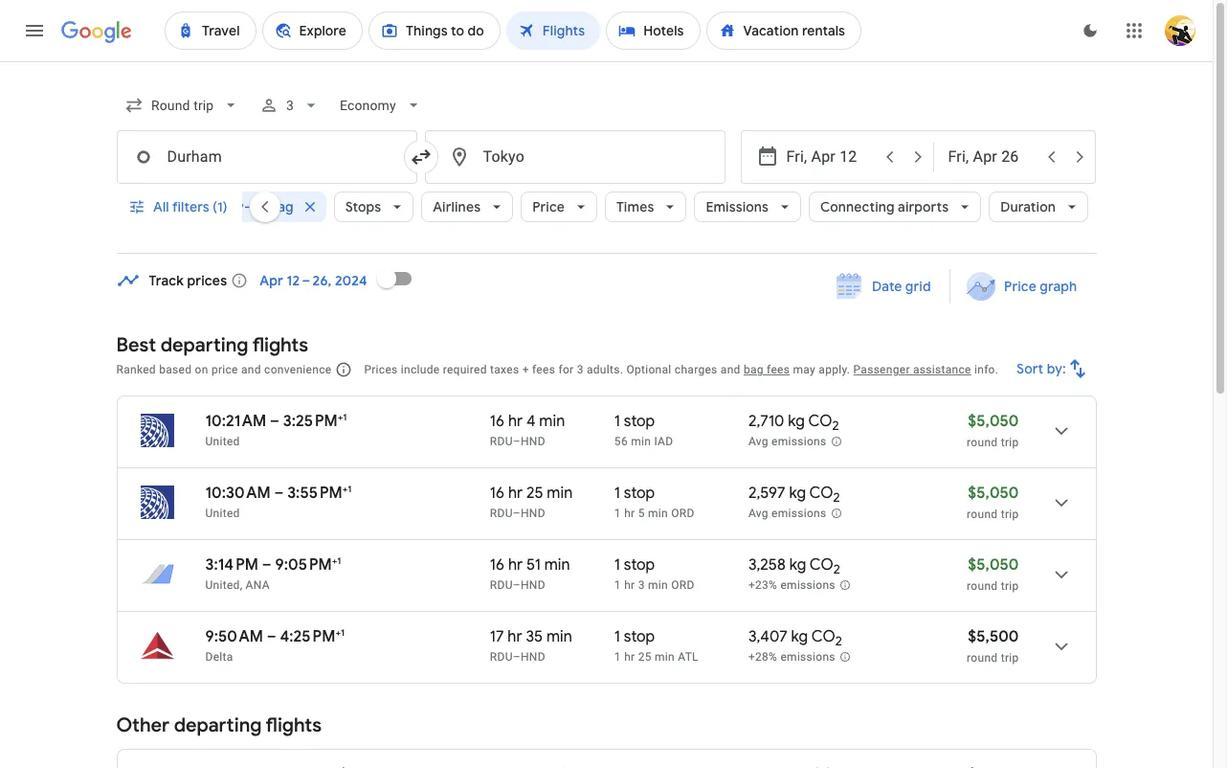 Task type: vqa. For each thing, say whether or not it's contained in the screenshot.


Task type: describe. For each thing, give the bounding box(es) containing it.
1 stop 1 hr 5 min ord
[[615, 484, 695, 520]]

hr inside 1 stop 1 hr 25 min atl
[[625, 650, 635, 664]]

$5,500 round trip
[[968, 627, 1020, 665]]

duration button
[[990, 184, 1089, 230]]

previous image
[[243, 184, 289, 230]]

2 for 2,597
[[834, 490, 841, 506]]

change appearance image
[[1068, 8, 1114, 54]]

3:14 pm – 9:05 pm + 1
[[205, 555, 341, 575]]

required
[[443, 363, 487, 376]]

prices
[[187, 272, 227, 289]]

connecting airports
[[821, 198, 949, 216]]

– inside 10:30 am – 3:55 pm + 1
[[274, 484, 284, 503]]

3:55 pm
[[288, 484, 343, 503]]

ranked
[[116, 363, 156, 376]]

flight details. leaves raleigh-durham international airport at 3:14 pm on friday, april 12 and arrives at haneda airport at 9:05 pm on saturday, april 13. image
[[1039, 552, 1085, 598]]

3,407
[[749, 627, 788, 647]]

+ right taxes
[[523, 363, 529, 376]]

bag inside popup button
[[270, 198, 294, 216]]

grid
[[906, 278, 931, 295]]

1 stop flight. element for 16 hr 4 min
[[615, 412, 655, 434]]

for
[[559, 363, 574, 376]]

connecting
[[821, 198, 895, 216]]

Arrival time: 3:25 PM on  Saturday, April 13. text field
[[283, 411, 347, 431]]

1 down total duration 17 hr 35 min. element
[[615, 650, 622, 664]]

$5,500
[[969, 627, 1020, 647]]

times
[[617, 198, 655, 216]]

1 up layover (1 of 1) is a 1 hr 3 min layover at o'hare international airport in chicago. element
[[615, 556, 621, 575]]

3:25 pm
[[283, 412, 338, 431]]

ranked based on price and convenience
[[116, 363, 332, 376]]

16 hr 4 min rdu – hnd
[[490, 412, 565, 448]]

1 stop 1 hr 3 min ord
[[615, 556, 695, 592]]

min inside 1 stop 1 hr 25 min atl
[[655, 650, 675, 664]]

$5,050 for 2,710
[[969, 412, 1020, 431]]

16 hr 25 min rdu – hnd
[[490, 484, 573, 520]]

2,710
[[749, 412, 785, 431]]

times button
[[605, 184, 687, 230]]

10:30 am
[[205, 484, 271, 503]]

iad
[[655, 435, 674, 448]]

prices
[[364, 363, 398, 376]]

2,597
[[749, 484, 786, 503]]

duration
[[1001, 198, 1056, 216]]

$5,050 for 2,597
[[969, 484, 1020, 503]]

ord for 2,597
[[672, 507, 695, 520]]

airports
[[899, 198, 949, 216]]

hnd for 35
[[521, 650, 546, 664]]

passenger
[[854, 363, 911, 376]]

learn more about ranking image
[[336, 361, 353, 378]]

Departure time: 9:50 AM. text field
[[205, 627, 263, 647]]

convenience
[[264, 363, 332, 376]]

stops button
[[334, 184, 414, 230]]

– inside 17 hr 35 min rdu – hnd
[[513, 650, 521, 664]]

Departure time: 10:30 AM. text field
[[205, 484, 271, 503]]

25 inside 1 stop 1 hr 25 min atl
[[639, 650, 652, 664]]

find the best price region
[[116, 256, 1097, 319]]

5050 US dollars text field
[[969, 484, 1020, 503]]

leaves raleigh-durham international airport at 9:50 am on friday, april 12 and arrives at haneda airport at 4:25 pm on saturday, april 13. element
[[205, 626, 345, 647]]

co for 3,407
[[812, 627, 836, 647]]

price for price graph
[[1005, 278, 1038, 295]]

track prices
[[149, 272, 227, 289]]

min inside 1 stop 56 min iad
[[631, 435, 651, 448]]

departing for best
[[161, 333, 248, 357]]

min inside 1 stop 1 hr 3 min ord
[[648, 579, 669, 592]]

2 and from the left
[[721, 363, 741, 376]]

2,597 kg co 2
[[749, 484, 841, 506]]

1 inside 1 carry-on bag popup button
[[201, 198, 207, 216]]

best departing flights
[[116, 333, 309, 357]]

emissions button
[[695, 184, 802, 230]]

3 inside popup button
[[286, 98, 294, 113]]

layover (1 of 1) is a 1 hr 5 min layover at o'hare international airport in chicago. element
[[615, 506, 739, 521]]

trip for 2,710
[[1002, 436, 1020, 449]]

main content containing best departing flights
[[116, 256, 1097, 768]]

2 for 3,258
[[834, 561, 841, 578]]

2 for 2,710
[[833, 418, 840, 434]]

apply.
[[819, 363, 851, 376]]

layover (1 of 1) is a 1 hr 3 min layover at o'hare international airport in chicago. element
[[615, 578, 739, 593]]

co for 3,258
[[810, 556, 834, 575]]

ana
[[246, 579, 270, 592]]

hnd for 4
[[521, 435, 546, 448]]

3,258
[[749, 556, 786, 575]]

total duration 20 hr 15 min. element
[[490, 765, 615, 768]]

12 – 26,
[[287, 272, 332, 289]]

16 hr 51 min rdu – hnd
[[490, 556, 571, 592]]

flights for best departing flights
[[253, 333, 309, 357]]

+ for 3:55 pm
[[343, 483, 348, 495]]

optional
[[627, 363, 672, 376]]

1 stop flight. element for 17 hr 35 min
[[615, 627, 655, 649]]

date grid button
[[822, 269, 947, 304]]

– inside 10:21 am – 3:25 pm + 1
[[270, 412, 280, 431]]

stop for 16 hr 4 min
[[624, 412, 655, 431]]

Departure time: 10:21 AM. text field
[[205, 412, 267, 431]]

Arrival time: 4:25 PM on  Saturday, April 13. text field
[[280, 626, 345, 647]]

– inside 3:14 pm – 9:05 pm + 1
[[262, 556, 272, 575]]

sort by:
[[1017, 360, 1067, 377]]

min inside '16 hr 25 min rdu – hnd'
[[547, 484, 573, 503]]

16 for 16 hr 51 min
[[490, 556, 505, 575]]

round for 3,407
[[968, 651, 998, 665]]

main menu image
[[23, 19, 46, 42]]

other departing flights
[[116, 714, 322, 738]]

+ for 4:25 pm
[[336, 626, 341, 639]]

track
[[149, 272, 184, 289]]

1 down 56
[[615, 484, 621, 503]]

united,
[[205, 579, 243, 592]]

1 stop 1 hr 25 min atl
[[615, 627, 699, 664]]

16 for 16 hr 4 min
[[490, 412, 505, 431]]

connecting airports button
[[809, 184, 982, 230]]

Arrival time: 3:55 PM on  Saturday, April 13. text field
[[288, 483, 352, 503]]

emissions for 3,258
[[781, 579, 836, 592]]

stop for 17 hr 35 min
[[624, 627, 655, 647]]

Departure time: 3:14 PM. text field
[[205, 556, 259, 575]]

56
[[615, 435, 628, 448]]

price button
[[521, 184, 598, 230]]

Departure text field
[[787, 131, 875, 183]]

min inside 17 hr 35 min rdu – hnd
[[547, 627, 573, 647]]

price for price
[[533, 198, 565, 216]]

17
[[490, 627, 504, 647]]

2,710 kg co 2
[[749, 412, 840, 434]]

all
[[153, 198, 169, 216]]

stops
[[346, 198, 381, 216]]

graph
[[1041, 278, 1078, 295]]

1 down total duration 16 hr 51 min. element
[[615, 579, 622, 592]]

round for 3,258
[[968, 580, 998, 593]]

round for 2,597
[[968, 508, 998, 521]]

kg for 2,597
[[790, 484, 807, 503]]

2024
[[335, 272, 368, 289]]

by:
[[1047, 360, 1067, 377]]

4:25 pm
[[280, 627, 336, 647]]

– inside 16 hr 4 min rdu – hnd
[[513, 435, 521, 448]]

3,258 kg co 2
[[749, 556, 841, 578]]

include
[[401, 363, 440, 376]]

hr inside '16 hr 25 min rdu – hnd'
[[508, 484, 523, 503]]

avg for 2,597
[[749, 507, 769, 520]]

apr
[[260, 272, 283, 289]]

leaves raleigh-durham international airport at 3:14 pm on friday, april 12 and arrives at haneda airport at 9:05 pm on saturday, april 13. element
[[205, 555, 341, 575]]

may
[[794, 363, 816, 376]]

17 hr 35 min rdu – hnd
[[490, 627, 573, 664]]

adults.
[[587, 363, 624, 376]]

(1)
[[212, 198, 227, 216]]

emissions for 2,710
[[772, 435, 827, 448]]

total duration 16 hr 25 min. element
[[490, 484, 615, 506]]

price
[[212, 363, 238, 376]]

1 inside 10:30 am – 3:55 pm + 1
[[348, 483, 352, 495]]

emissions for 3,407
[[781, 651, 836, 664]]

passenger assistance button
[[854, 363, 972, 376]]

flight details. leaves raleigh-durham international airport at 10:30 am on friday, april 12 and arrives at haneda airport at 3:55 pm on saturday, april 13. image
[[1039, 480, 1085, 526]]

on for carry-
[[250, 198, 266, 216]]

emissions for 2,597
[[772, 507, 827, 520]]

+28% emissions
[[749, 651, 836, 664]]

united for 10:21 am
[[205, 435, 240, 448]]



Task type: locate. For each thing, give the bounding box(es) containing it.
– left '3:25 pm'
[[270, 412, 280, 431]]

hr
[[508, 412, 523, 431], [508, 484, 523, 503], [625, 507, 635, 520], [508, 556, 523, 575], [625, 579, 635, 592], [508, 627, 523, 647], [625, 650, 635, 664]]

min inside 16 hr 4 min rdu – hnd
[[540, 412, 565, 431]]

1 vertical spatial ord
[[672, 579, 695, 592]]

0 horizontal spatial fees
[[533, 363, 556, 376]]

+ for 3:25 pm
[[338, 411, 343, 423]]

$5,050
[[969, 412, 1020, 431], [969, 484, 1020, 503], [969, 556, 1020, 575]]

min right 51
[[545, 556, 571, 575]]

1 $5,050 from the top
[[969, 412, 1020, 431]]

1 1 stop flight. element from the top
[[615, 412, 655, 434]]

5500 US dollars text field
[[969, 627, 1020, 647]]

0 horizontal spatial 3
[[286, 98, 294, 113]]

+ inside 10:21 am – 3:25 pm + 1
[[338, 411, 343, 423]]

emissions down 3,258 kg co 2 on the bottom of the page
[[781, 579, 836, 592]]

3 trip from the top
[[1002, 580, 1020, 593]]

avg for 2,710
[[749, 435, 769, 448]]

1 vertical spatial bag
[[744, 363, 764, 376]]

– inside 9:50 am – 4:25 pm + 1
[[267, 627, 276, 647]]

2 vertical spatial $5,050 round trip
[[968, 556, 1020, 593]]

prices include required taxes + fees for 3 adults. optional charges and bag fees may apply. passenger assistance
[[364, 363, 972, 376]]

1 inside 3:14 pm – 9:05 pm + 1
[[337, 555, 341, 567]]

hr up 1 stop 1 hr 25 min atl
[[625, 579, 635, 592]]

ord
[[672, 507, 695, 520], [672, 579, 695, 592]]

on inside popup button
[[250, 198, 266, 216]]

4 stop from the top
[[624, 627, 655, 647]]

0 vertical spatial 25
[[527, 484, 544, 503]]

price inside popup button
[[533, 198, 565, 216]]

stop up layover (1 of 1) is a 1 hr 25 min layover at hartsfield-jackson atlanta international airport in atlanta. 'element'
[[624, 627, 655, 647]]

1 horizontal spatial price
[[1005, 278, 1038, 295]]

None search field
[[116, 82, 1097, 254]]

kg for 3,258
[[790, 556, 807, 575]]

1 horizontal spatial on
[[250, 198, 266, 216]]

min inside 16 hr 51 min rdu – hnd
[[545, 556, 571, 575]]

kg for 3,407
[[792, 627, 809, 647]]

2 stop from the top
[[624, 484, 655, 503]]

10:21 am – 3:25 pm + 1
[[205, 411, 347, 431]]

trip for 3,258
[[1002, 580, 1020, 593]]

emissions down 3,407 kg co 2 at the right
[[781, 651, 836, 664]]

flight details. leaves raleigh-durham international airport at 9:50 am on friday, april 12 and arrives at haneda airport at 4:25 pm on saturday, april 13. image
[[1039, 624, 1085, 670]]

0 horizontal spatial bag
[[270, 198, 294, 216]]

kg inside 2,597 kg co 2
[[790, 484, 807, 503]]

united down 'departure time: 10:21 am.' text box
[[205, 435, 240, 448]]

rdu down total duration 16 hr 4 min. element
[[490, 435, 513, 448]]

departing
[[161, 333, 248, 357], [174, 714, 262, 738]]

5
[[639, 507, 645, 520]]

16 inside 16 hr 51 min rdu – hnd
[[490, 556, 505, 575]]

2 united from the top
[[205, 507, 240, 520]]

1 carry-on bag
[[201, 198, 294, 216]]

departing up 'ranked based on price and convenience' at the top left of page
[[161, 333, 248, 357]]

– down total duration 16 hr 25 min. element
[[513, 507, 521, 520]]

trip for 2,597
[[1002, 508, 1020, 521]]

layover (1 of 1) is a 1 hr 25 min layover at hartsfield-jackson atlanta international airport in atlanta. element
[[615, 649, 739, 665]]

hr inside 16 hr 4 min rdu – hnd
[[508, 412, 523, 431]]

trip for 3,407
[[1002, 651, 1020, 665]]

rdu down total duration 16 hr 25 min. element
[[490, 507, 513, 520]]

2 1 stop flight. element from the top
[[615, 484, 655, 506]]

51
[[527, 556, 541, 575]]

4 rdu from the top
[[490, 650, 513, 664]]

hr right 17
[[508, 627, 523, 647]]

stop inside 1 stop 1 hr 25 min atl
[[624, 627, 655, 647]]

35
[[526, 627, 543, 647]]

emissions down 2,710 kg co 2
[[772, 435, 827, 448]]

0 vertical spatial $5,050 round trip
[[968, 412, 1020, 449]]

1 trip from the top
[[1002, 436, 1020, 449]]

ord for 3,258
[[672, 579, 695, 592]]

$5,050 round trip for 2,597
[[968, 484, 1020, 521]]

avg emissions
[[749, 435, 827, 448], [749, 507, 827, 520]]

min right 56
[[631, 435, 651, 448]]

2 up +23% emissions
[[834, 561, 841, 578]]

1 vertical spatial united
[[205, 507, 240, 520]]

price inside button
[[1005, 278, 1038, 295]]

1 ord from the top
[[672, 507, 695, 520]]

0 horizontal spatial 25
[[527, 484, 544, 503]]

10:30 am – 3:55 pm + 1
[[205, 483, 352, 503]]

3 stop from the top
[[624, 556, 655, 575]]

16 down 16 hr 4 min rdu – hnd
[[490, 484, 505, 503]]

min right 5
[[648, 507, 669, 520]]

– inside 16 hr 51 min rdu – hnd
[[513, 579, 521, 592]]

kg right 2,710
[[789, 412, 806, 431]]

best
[[116, 333, 156, 357]]

rdu for 16 hr 4 min
[[490, 435, 513, 448]]

hnd for 25
[[521, 507, 546, 520]]

trip down 5500 us dollars text field
[[1002, 651, 1020, 665]]

ord up 1 stop 1 hr 25 min atl
[[672, 579, 695, 592]]

price right airlines popup button
[[533, 198, 565, 216]]

round inside $5,500 round trip
[[968, 651, 998, 665]]

trip down $5,050 text field
[[1002, 436, 1020, 449]]

hr left 51
[[508, 556, 523, 575]]

+ for 9:05 pm
[[332, 555, 337, 567]]

rdu up 17
[[490, 579, 513, 592]]

hr inside 1 stop 1 hr 5 min ord
[[625, 507, 635, 520]]

kg for 2,710
[[789, 412, 806, 431]]

min left atl
[[655, 650, 675, 664]]

– down total duration 16 hr 4 min. element
[[513, 435, 521, 448]]

0 vertical spatial avg emissions
[[749, 435, 827, 448]]

flights
[[253, 333, 309, 357], [266, 714, 322, 738]]

25 inside '16 hr 25 min rdu – hnd'
[[527, 484, 544, 503]]

– inside '16 hr 25 min rdu – hnd'
[[513, 507, 521, 520]]

united down 10:30 am
[[205, 507, 240, 520]]

co inside 2,597 kg co 2
[[810, 484, 834, 503]]

3 round from the top
[[968, 580, 998, 593]]

1 vertical spatial flights
[[266, 714, 322, 738]]

flights up arrival time: 3:20 pm on  saturday, april 13. text box
[[266, 714, 322, 738]]

2 16 from the top
[[490, 484, 505, 503]]

hr left the '4'
[[508, 412, 523, 431]]

+ down arrival time: 9:05 pm on  saturday, april 13. text field
[[336, 626, 341, 639]]

25 down 16 hr 4 min rdu – hnd
[[527, 484, 544, 503]]

1 vertical spatial price
[[1005, 278, 1038, 295]]

1 vertical spatial 5050 us dollars text field
[[969, 765, 1020, 768]]

rdu for 16 hr 51 min
[[490, 579, 513, 592]]

2 for 3,407
[[836, 633, 843, 650]]

– down total duration 17 hr 35 min. element
[[513, 650, 521, 664]]

1 and from the left
[[241, 363, 261, 376]]

flights for other departing flights
[[266, 714, 322, 738]]

hnd inside 16 hr 51 min rdu – hnd
[[521, 579, 546, 592]]

sort by: button
[[1009, 346, 1097, 392]]

3 hnd from the top
[[521, 579, 546, 592]]

0 horizontal spatial and
[[241, 363, 261, 376]]

2 right 2,597
[[834, 490, 841, 506]]

1 horizontal spatial bag
[[744, 363, 764, 376]]

3,407 kg co 2
[[749, 627, 843, 650]]

+ down learn more about ranking 'icon'
[[338, 411, 343, 423]]

1 inside 1 stop 56 min iad
[[615, 412, 621, 431]]

9:05 pm
[[275, 556, 332, 575]]

rdu inside 16 hr 4 min rdu – hnd
[[490, 435, 513, 448]]

Arrival time: 9:05 PM on  Saturday, April 13. text field
[[275, 555, 341, 575]]

trip
[[1002, 436, 1020, 449], [1002, 508, 1020, 521], [1002, 580, 1020, 593], [1002, 651, 1020, 665]]

3:14 pm
[[205, 556, 259, 575]]

1 united from the top
[[205, 435, 240, 448]]

$5,050 round trip for 2,710
[[968, 412, 1020, 449]]

4 round from the top
[[968, 651, 998, 665]]

hnd down 51
[[521, 579, 546, 592]]

0 vertical spatial united
[[205, 435, 240, 448]]

0 vertical spatial on
[[250, 198, 266, 216]]

1 horizontal spatial 25
[[639, 650, 652, 664]]

total duration 16 hr 4 min. element
[[490, 412, 615, 434]]

bag fees button
[[744, 363, 790, 376]]

on right (1)
[[250, 198, 266, 216]]

2 $5,050 round trip from the top
[[968, 484, 1020, 521]]

0 vertical spatial ord
[[672, 507, 695, 520]]

1 stop flight. element
[[615, 412, 655, 434], [615, 484, 655, 506], [615, 556, 655, 578], [615, 627, 655, 649]]

avg down 2,597
[[749, 507, 769, 520]]

1 stop flight. element for 16 hr 51 min
[[615, 556, 655, 578]]

flights up convenience
[[253, 333, 309, 357]]

$5,050 down sort
[[969, 412, 1020, 431]]

1 $5,050 round trip from the top
[[968, 412, 1020, 449]]

ord inside 1 stop 1 hr 5 min ord
[[672, 507, 695, 520]]

co up +28% emissions
[[812, 627, 836, 647]]

1 vertical spatial $5,050 round trip
[[968, 484, 1020, 521]]

total duration 16 hr 51 min. element
[[490, 556, 615, 578]]

date
[[872, 278, 902, 295]]

co
[[809, 412, 833, 431], [810, 484, 834, 503], [810, 556, 834, 575], [812, 627, 836, 647]]

ord inside 1 stop 1 hr 3 min ord
[[672, 579, 695, 592]]

2 ord from the top
[[672, 579, 695, 592]]

3 $5,050 from the top
[[969, 556, 1020, 575]]

airlines
[[433, 198, 481, 216]]

1 stop flight. element up 5
[[615, 484, 655, 506]]

– left 4:25 pm
[[267, 627, 276, 647]]

trip inside $5,500 round trip
[[1002, 651, 1020, 665]]

0 vertical spatial 3
[[286, 98, 294, 113]]

0 vertical spatial bag
[[270, 198, 294, 216]]

5050 us dollars text field containing $5,050
[[969, 556, 1020, 575]]

1 inside 9:50 am – 4:25 pm + 1
[[341, 626, 345, 639]]

$5,050 left "flight details. leaves raleigh-durham international airport at 3:14 pm on friday, april 12 and arrives at haneda airport at 9:05 pm on saturday, april 13." image
[[969, 556, 1020, 575]]

round down $5,050 text field
[[968, 436, 998, 449]]

kg up +28% emissions
[[792, 627, 809, 647]]

co up +23% emissions
[[810, 556, 834, 575]]

2 vertical spatial $5,050
[[969, 556, 1020, 575]]

carry-
[[210, 198, 250, 216]]

united, ana
[[205, 579, 270, 592]]

+ down arrival time: 3:25 pm on  saturday, april 13. text box
[[343, 483, 348, 495]]

avg emissions for 2,710
[[749, 435, 827, 448]]

leaves raleigh-durham international airport at 10:21 am on friday, april 12 and arrives at haneda airport at 3:25 pm on saturday, april 13. element
[[205, 411, 347, 431]]

stop up layover (1 of 1) is a 1 hr 3 min layover at o'hare international airport in chicago. element
[[624, 556, 655, 575]]

1 right 3:55 pm
[[348, 483, 352, 495]]

hr inside 17 hr 35 min rdu – hnd
[[508, 627, 523, 647]]

2 hnd from the top
[[521, 507, 546, 520]]

hnd
[[521, 435, 546, 448], [521, 507, 546, 520], [521, 579, 546, 592], [521, 650, 546, 664]]

2 inside 2,710 kg co 2
[[833, 418, 840, 434]]

2 trip from the top
[[1002, 508, 1020, 521]]

5050 US dollars text field
[[969, 556, 1020, 575], [969, 765, 1020, 768]]

stop for 16 hr 51 min
[[624, 556, 655, 575]]

round down 5500 us dollars text field
[[968, 651, 998, 665]]

filters
[[172, 198, 209, 216]]

3 inside 1 stop 1 hr 3 min ord
[[639, 579, 645, 592]]

1 horizontal spatial and
[[721, 363, 741, 376]]

departing for other
[[174, 714, 262, 738]]

4
[[527, 412, 536, 431]]

9:50 am – 4:25 pm + 1
[[205, 626, 345, 647]]

hnd inside 17 hr 35 min rdu – hnd
[[521, 650, 546, 664]]

avg
[[749, 435, 769, 448], [749, 507, 769, 520]]

16 inside '16 hr 25 min rdu – hnd'
[[490, 484, 505, 503]]

none search field containing all filters (1)
[[116, 82, 1097, 254]]

main content
[[116, 256, 1097, 768]]

min right the '4'
[[540, 412, 565, 431]]

price
[[533, 198, 565, 216], [1005, 278, 1038, 295]]

flight details. leaves raleigh-durham international airport at 10:21 am on friday, april 12 and arrives at haneda airport at 3:25 pm on saturday, april 13. image
[[1039, 408, 1085, 454]]

1 right 9:05 pm
[[337, 555, 341, 567]]

0 vertical spatial flights
[[253, 333, 309, 357]]

1 vertical spatial $5,050
[[969, 484, 1020, 503]]

avg down 2,710
[[749, 435, 769, 448]]

1 vertical spatial 16
[[490, 484, 505, 503]]

co inside 3,407 kg co 2
[[812, 627, 836, 647]]

co for 2,710
[[809, 412, 833, 431]]

on for based
[[195, 363, 208, 376]]

3 button
[[252, 82, 328, 128]]

1 horizontal spatial fees
[[767, 363, 790, 376]]

0 vertical spatial $5,050
[[969, 412, 1020, 431]]

10:21 am
[[205, 412, 267, 431]]

1 avg from the top
[[749, 435, 769, 448]]

and right price
[[241, 363, 261, 376]]

hnd down total duration 16 hr 25 min. element
[[521, 507, 546, 520]]

rdu down 17
[[490, 650, 513, 664]]

Arrival time: 3:20 PM on  Saturday, April 13. text field
[[280, 765, 345, 768]]

2 fees from the left
[[767, 363, 790, 376]]

– up 'ana'
[[262, 556, 272, 575]]

16 left 51
[[490, 556, 505, 575]]

round up 5500 us dollars text field
[[968, 580, 998, 593]]

1 stop flight. element for 16 hr 25 min
[[615, 484, 655, 506]]

3 1 stop flight. element from the top
[[615, 556, 655, 578]]

1 horizontal spatial 3
[[577, 363, 584, 376]]

1 vertical spatial departing
[[174, 714, 262, 738]]

2 rdu from the top
[[490, 507, 513, 520]]

stop up 5
[[624, 484, 655, 503]]

2 inside 3,258 kg co 2
[[834, 561, 841, 578]]

co for 2,597
[[810, 484, 834, 503]]

1 16 from the top
[[490, 412, 505, 431]]

1 up 56
[[615, 412, 621, 431]]

2 5050 us dollars text field from the top
[[969, 765, 1020, 768]]

emissions
[[772, 435, 827, 448], [772, 507, 827, 520], [781, 579, 836, 592], [781, 651, 836, 664]]

swap origin and destination. image
[[409, 146, 432, 169]]

hr left atl
[[625, 650, 635, 664]]

avg emissions down 2,597 kg co 2
[[749, 507, 827, 520]]

4 hnd from the top
[[521, 650, 546, 664]]

stop inside 1 stop 1 hr 5 min ord
[[624, 484, 655, 503]]

+23% emissions
[[749, 579, 836, 592]]

co down apply.
[[809, 412, 833, 431]]

2 inside 2,597 kg co 2
[[834, 490, 841, 506]]

kg inside 3,258 kg co 2
[[790, 556, 807, 575]]

2 avg emissions from the top
[[749, 507, 827, 520]]

2 $5,050 from the top
[[969, 484, 1020, 503]]

rdu for 17 hr 35 min
[[490, 650, 513, 664]]

assistance
[[914, 363, 972, 376]]

2 down apply.
[[833, 418, 840, 434]]

sort
[[1017, 360, 1044, 377]]

16 left the '4'
[[490, 412, 505, 431]]

stop inside 1 stop 56 min iad
[[624, 412, 655, 431]]

trip down 5050 us dollars text box
[[1002, 508, 1020, 521]]

all filters (1) button
[[116, 184, 243, 230]]

9:50 am
[[205, 627, 263, 647]]

$5,050 round trip for 3,258
[[968, 556, 1020, 593]]

bag left may
[[744, 363, 764, 376]]

1 5050 us dollars text field from the top
[[969, 556, 1020, 575]]

hr inside 16 hr 51 min rdu – hnd
[[508, 556, 523, 575]]

other
[[116, 714, 170, 738]]

hnd inside 16 hr 4 min rdu – hnd
[[521, 435, 546, 448]]

2 avg from the top
[[749, 507, 769, 520]]

stop for 16 hr 25 min
[[624, 484, 655, 503]]

date grid
[[872, 278, 931, 295]]

price graph
[[1005, 278, 1078, 295]]

rdu for 16 hr 25 min
[[490, 507, 513, 520]]

min down total duration 16 hr 4 min. element
[[547, 484, 573, 503]]

– down total duration 16 hr 51 min. element
[[513, 579, 521, 592]]

hnd for 51
[[521, 579, 546, 592]]

2 horizontal spatial 3
[[639, 579, 645, 592]]

+
[[523, 363, 529, 376], [338, 411, 343, 423], [343, 483, 348, 495], [332, 555, 337, 567], [336, 626, 341, 639]]

1 up layover (1 of 1) is a 1 hr 25 min layover at hartsfield-jackson atlanta international airport in atlanta. 'element'
[[615, 627, 621, 647]]

5050 US dollars text field
[[969, 412, 1020, 431]]

1 hnd from the top
[[521, 435, 546, 448]]

avg emissions for 2,597
[[749, 507, 827, 520]]

price graph button
[[955, 269, 1093, 304]]

4 trip from the top
[[1002, 651, 1020, 665]]

16 for 16 hr 25 min
[[490, 484, 505, 503]]

departing down delta
[[174, 714, 262, 738]]

co inside 3,258 kg co 2
[[810, 556, 834, 575]]

$5,050 round trip
[[968, 412, 1020, 449], [968, 484, 1020, 521], [968, 556, 1020, 593]]

on
[[250, 198, 266, 216], [195, 363, 208, 376]]

avg emissions down 2,710 kg co 2
[[749, 435, 827, 448]]

hnd inside '16 hr 25 min rdu – hnd'
[[521, 507, 546, 520]]

rdu inside 17 hr 35 min rdu – hnd
[[490, 650, 513, 664]]

2 round from the top
[[968, 508, 998, 521]]

layover (1 of 1) is a 56 min layover at dulles international airport in washington. element
[[615, 434, 739, 449]]

fees left for at top left
[[533, 363, 556, 376]]

3 $5,050 round trip from the top
[[968, 556, 1020, 593]]

1 vertical spatial avg
[[749, 507, 769, 520]]

co inside 2,710 kg co 2
[[809, 412, 833, 431]]

+ inside 10:30 am – 3:55 pm + 1
[[343, 483, 348, 495]]

hnd down the 35
[[521, 650, 546, 664]]

Return text field
[[949, 131, 1037, 183]]

1 stop 56 min iad
[[615, 412, 674, 448]]

trip left "flight details. leaves raleigh-durham international airport at 3:14 pm on friday, april 12 and arrives at haneda airport at 9:05 pm on saturday, april 13." image
[[1002, 580, 1020, 593]]

1 vertical spatial 25
[[639, 650, 652, 664]]

rdu inside '16 hr 25 min rdu – hnd'
[[490, 507, 513, 520]]

2 inside 3,407 kg co 2
[[836, 633, 843, 650]]

kg inside 3,407 kg co 2
[[792, 627, 809, 647]]

1 stop from the top
[[624, 412, 655, 431]]

kg inside 2,710 kg co 2
[[789, 412, 806, 431]]

3 16 from the top
[[490, 556, 505, 575]]

+ inside 9:50 am – 4:25 pm + 1
[[336, 626, 341, 639]]

2 vertical spatial 3
[[639, 579, 645, 592]]

$5,050 round trip left flight details. leaves raleigh-durham international airport at 10:30 am on friday, april 12 and arrives at haneda airport at 3:55 pm on saturday, april 13. "image"
[[968, 484, 1020, 521]]

and right charges
[[721, 363, 741, 376]]

2 vertical spatial 16
[[490, 556, 505, 575]]

1 vertical spatial 3
[[577, 363, 584, 376]]

0 vertical spatial 16
[[490, 412, 505, 431]]

min up 1 stop 1 hr 25 min atl
[[648, 579, 669, 592]]

0 vertical spatial price
[[533, 198, 565, 216]]

hnd down the '4'
[[521, 435, 546, 448]]

1 round from the top
[[968, 436, 998, 449]]

1 vertical spatial avg emissions
[[749, 507, 827, 520]]

0 horizontal spatial price
[[533, 198, 565, 216]]

price left graph
[[1005, 278, 1038, 295]]

25 left atl
[[639, 650, 652, 664]]

united for 10:30 am
[[205, 507, 240, 520]]

leaves raleigh-durham international airport at 10:30 am on friday, april 12 and arrives at haneda airport at 3:55 pm on saturday, april 13. element
[[205, 483, 352, 503]]

hr down 16 hr 4 min rdu – hnd
[[508, 484, 523, 503]]

1 left (1)
[[201, 198, 207, 216]]

stop inside 1 stop 1 hr 3 min ord
[[624, 556, 655, 575]]

1 stop flight. element down 1 stop 1 hr 3 min ord
[[615, 627, 655, 649]]

+ inside 3:14 pm – 9:05 pm + 1
[[332, 555, 337, 567]]

16
[[490, 412, 505, 431], [490, 484, 505, 503], [490, 556, 505, 575]]

1 right 4:25 pm
[[341, 626, 345, 639]]

None text field
[[116, 130, 417, 184], [425, 130, 726, 184], [116, 130, 417, 184], [425, 130, 726, 184]]

taxes
[[490, 363, 520, 376]]

None field
[[116, 88, 248, 123], [332, 88, 431, 123], [116, 88, 248, 123], [332, 88, 431, 123]]

atl
[[678, 650, 699, 664]]

total duration 17 hr 35 min. element
[[490, 627, 615, 649]]

round for 2,710
[[968, 436, 998, 449]]

hr inside 1 stop 1 hr 3 min ord
[[625, 579, 635, 592]]

bag right carry-
[[270, 198, 294, 216]]

emissions
[[706, 198, 769, 216]]

0 vertical spatial avg
[[749, 435, 769, 448]]

1 carry-on bag button
[[190, 184, 326, 230]]

2 up +28% emissions
[[836, 633, 843, 650]]

3 rdu from the top
[[490, 579, 513, 592]]

$5,050 left flight details. leaves raleigh-durham international airport at 10:30 am on friday, april 12 and arrives at haneda airport at 3:55 pm on saturday, april 13. "image"
[[969, 484, 1020, 503]]

1 vertical spatial on
[[195, 363, 208, 376]]

rdu inside 16 hr 51 min rdu – hnd
[[490, 579, 513, 592]]

1 stop flight. element down 5
[[615, 556, 655, 578]]

delta
[[205, 650, 233, 664]]

+ down arrival time: 3:55 pm on  saturday, april 13. "text box"
[[332, 555, 337, 567]]

fees left may
[[767, 363, 790, 376]]

$5,050 round trip up 5050 us dollars text box
[[968, 412, 1020, 449]]

1 left 5
[[615, 507, 622, 520]]

apr 12 – 26, 2024
[[260, 272, 368, 289]]

stop up 56
[[624, 412, 655, 431]]

1 rdu from the top
[[490, 435, 513, 448]]

+28%
[[749, 651, 778, 664]]

1 stop flight. element up 56
[[615, 412, 655, 434]]

min inside 1 stop 1 hr 5 min ord
[[648, 507, 669, 520]]

ord right 5
[[672, 507, 695, 520]]

4 1 stop flight. element from the top
[[615, 627, 655, 649]]

learn more about tracked prices image
[[231, 272, 248, 289]]

charges
[[675, 363, 718, 376]]

loading results progress bar
[[0, 61, 1214, 65]]

1 fees from the left
[[533, 363, 556, 376]]

1 avg emissions from the top
[[749, 435, 827, 448]]

16 inside 16 hr 4 min rdu – hnd
[[490, 412, 505, 431]]

1 inside 10:21 am – 3:25 pm + 1
[[343, 411, 347, 423]]

0 vertical spatial 5050 us dollars text field
[[969, 556, 1020, 575]]

$5,050 for 3,258
[[969, 556, 1020, 575]]

airlines button
[[422, 184, 514, 230]]

0 vertical spatial departing
[[161, 333, 248, 357]]

2
[[833, 418, 840, 434], [834, 490, 841, 506], [834, 561, 841, 578], [836, 633, 843, 650]]

0 horizontal spatial on
[[195, 363, 208, 376]]



